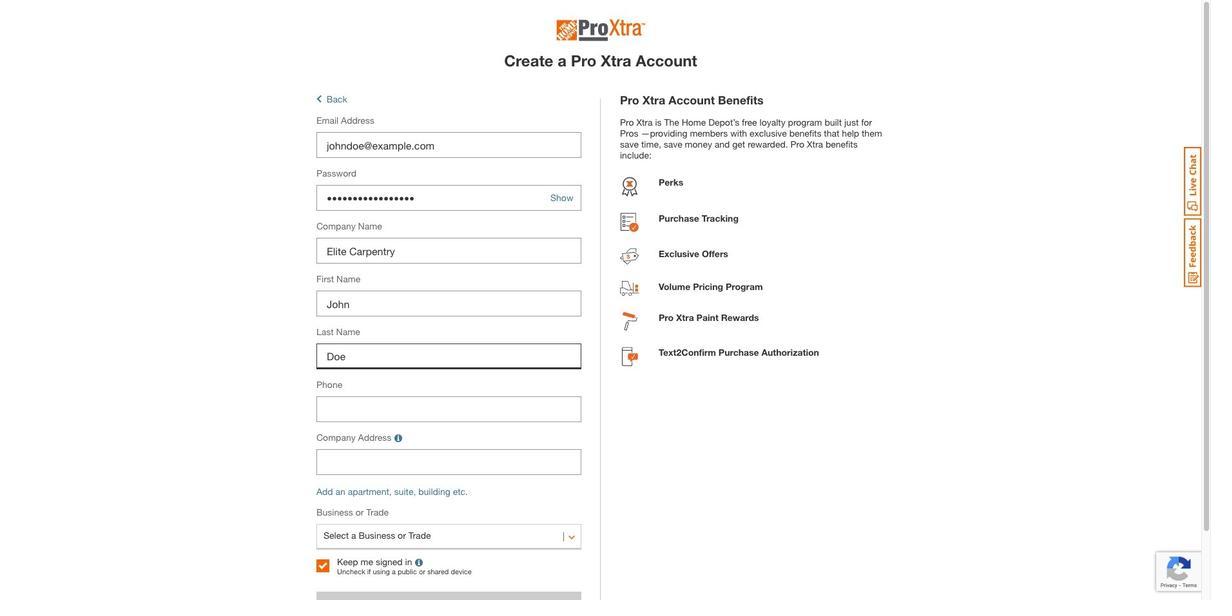 Task type: describe. For each thing, give the bounding box(es) containing it.
back arrow image
[[317, 94, 322, 105]]

paint rewards image
[[623, 312, 637, 334]]

perks image
[[620, 177, 640, 200]]

thd logo image
[[557, 19, 646, 45]]

tracking image
[[621, 213, 639, 235]]

exclusive offers image
[[620, 248, 640, 269]]

volume image
[[620, 281, 640, 299]]



Task type: locate. For each thing, give the bounding box(es) containing it.
None text field
[[317, 238, 582, 264], [317, 450, 582, 476], [317, 238, 582, 264], [317, 450, 582, 476]]

None password field
[[317, 185, 582, 211]]

text2confirm image
[[622, 347, 638, 370]]

live chat image
[[1185, 147, 1202, 216]]

feedback link image
[[1185, 218, 1202, 288]]

None text field
[[317, 291, 582, 317], [317, 344, 582, 370], [317, 397, 582, 423], [317, 291, 582, 317], [317, 344, 582, 370], [317, 397, 582, 423]]

None email field
[[317, 132, 582, 158]]



Task type: vqa. For each thing, say whether or not it's contained in the screenshot.
Select
no



